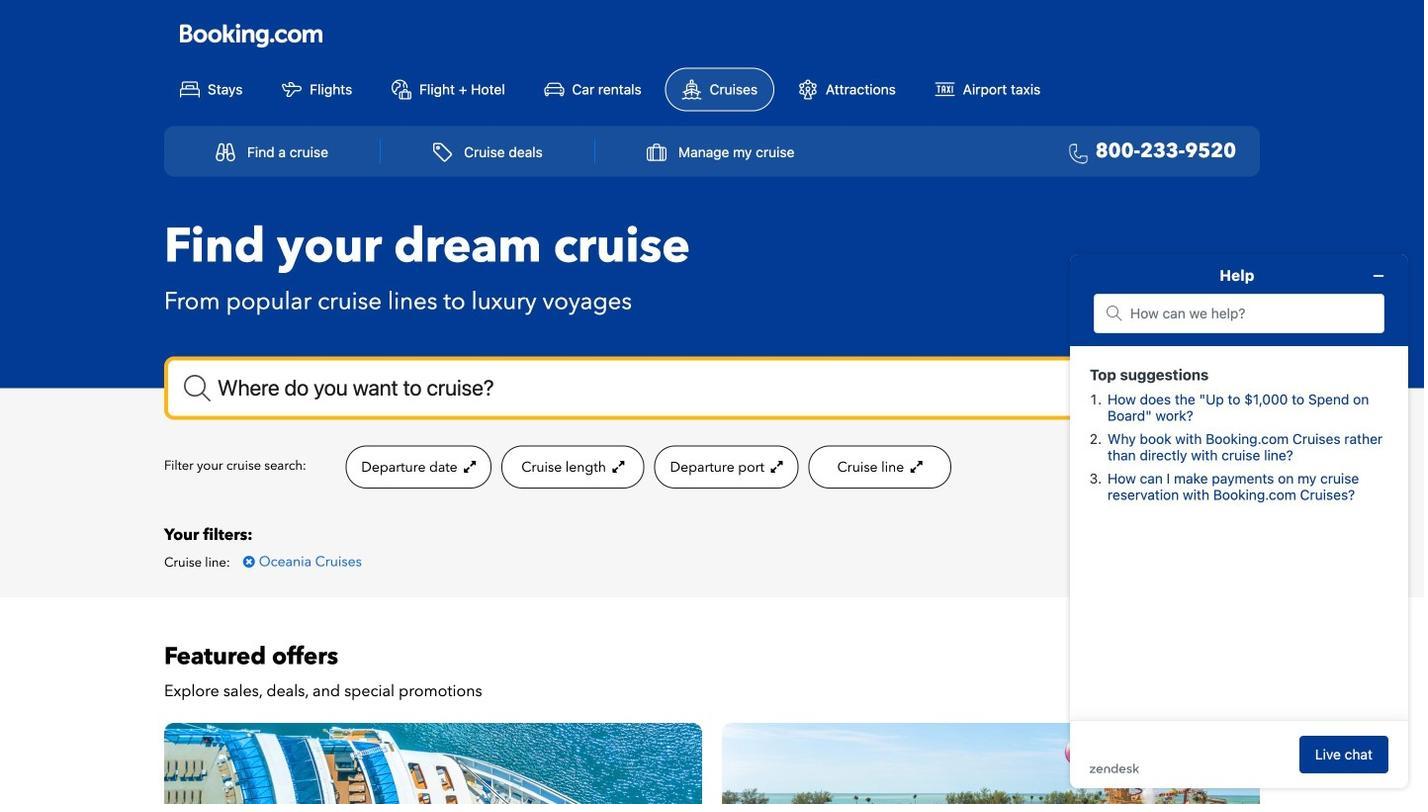 Task type: vqa. For each thing, say whether or not it's contained in the screenshot.
field
yes



Task type: describe. For each thing, give the bounding box(es) containing it.
open the departure port cruise search filter menu image
[[768, 460, 783, 474]]

oceania cruises has been selected for your cruise search filter. remove oceania cruises from your cruise search filter. image
[[243, 555, 255, 569]]

travel menu navigation
[[164, 126, 1260, 177]]

open the cruiseline cruise search filter menu image
[[908, 460, 923, 474]]



Task type: locate. For each thing, give the bounding box(es) containing it.
booking.com home image
[[180, 23, 323, 49]]

cruise sale image
[[164, 723, 702, 804]]

cheap cruises image
[[722, 723, 1260, 804]]

open the departure date cruise search filter menu image
[[461, 460, 476, 474]]

None field
[[164, 357, 1260, 420]]

Where do you want to cruise? text field
[[164, 357, 1260, 420]]

open the trip length cruise search filter menu image
[[610, 460, 625, 474]]



